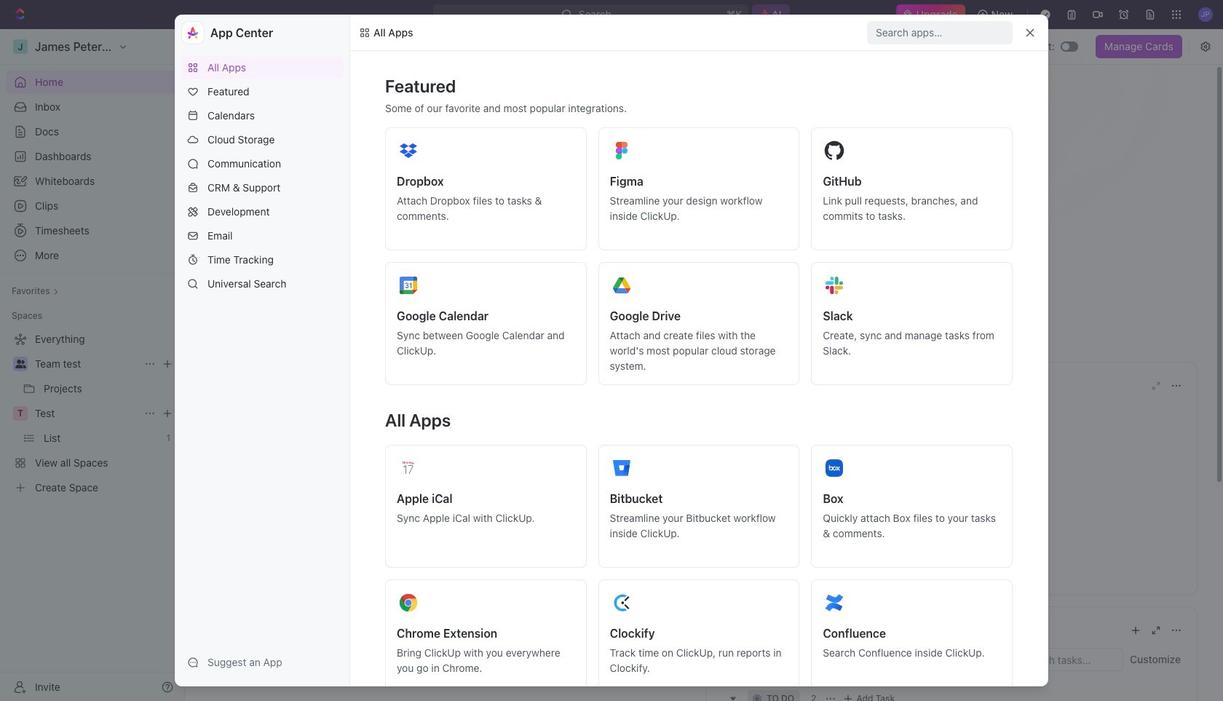 Task type: describe. For each thing, give the bounding box(es) containing it.
bikse image
[[359, 27, 371, 39]]

Search tasks... text field
[[1014, 649, 1123, 671]]

Search apps… field
[[876, 24, 1007, 42]]



Task type: vqa. For each thing, say whether or not it's contained in the screenshot.
Create for Create a Workspace
no



Task type: locate. For each thing, give the bounding box(es) containing it.
tree inside sidebar navigation
[[6, 328, 179, 500]]

sidebar navigation
[[0, 29, 186, 701]]

0 horizontal spatial user group image
[[15, 360, 26, 369]]

tree
[[6, 328, 179, 500]]

1 horizontal spatial user group image
[[221, 159, 233, 169]]

1 vertical spatial user group image
[[15, 360, 26, 369]]

0 vertical spatial user group image
[[221, 159, 233, 169]]

test, , element
[[13, 406, 28, 421]]

user group image
[[221, 159, 233, 169], [15, 360, 26, 369]]

dialog
[[175, 15, 1049, 701]]

user group image inside sidebar navigation
[[15, 360, 26, 369]]



